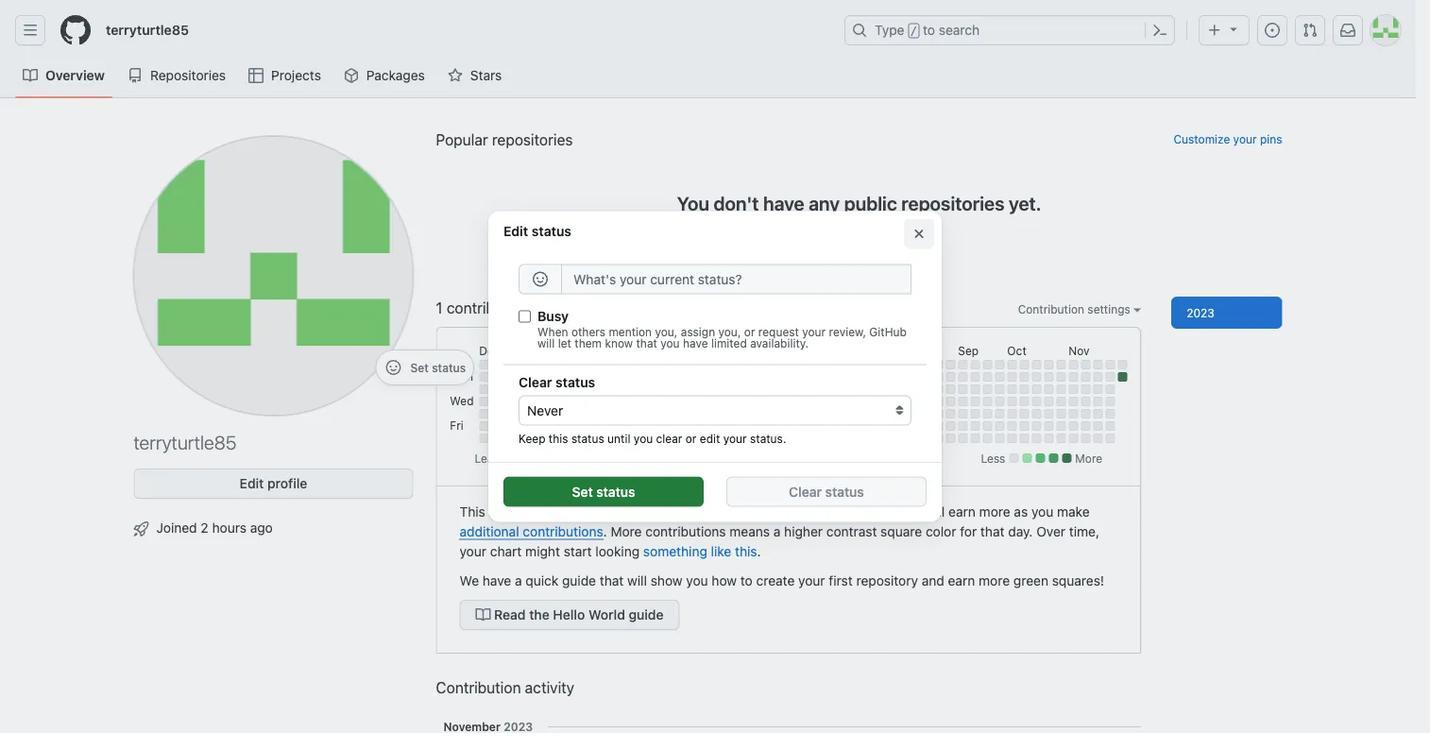 Task type: describe. For each thing, give the bounding box(es) containing it.
and inside this is your contribution graph . your first square is for joining github and you'll earn more as you make additional contributions
[[886, 503, 909, 519]]

time,
[[1069, 523, 1100, 539]]

packages
[[366, 68, 425, 83]]

grid containing dec
[[447, 339, 1130, 446]]

create
[[756, 572, 795, 588]]

you'll
[[913, 503, 945, 519]]

1 vertical spatial and
[[922, 572, 944, 588]]

2 you, from the left
[[718, 325, 741, 339]]

that inside busy when others mention you, assign you, or request your review,           github will let them know that you have limited availability.
[[636, 337, 657, 350]]

2023 link
[[1171, 297, 1282, 329]]

or inside busy when others mention you, assign you, or request your review,           github will let them know that you have limited availability.
[[744, 325, 755, 339]]

0 horizontal spatial repositories
[[492, 131, 573, 149]]

1 horizontal spatial how
[[712, 572, 737, 588]]

until
[[607, 432, 630, 445]]

smiley image
[[386, 360, 401, 375]]

availability.
[[750, 337, 809, 350]]

world
[[588, 607, 625, 622]]

1 vertical spatial a
[[515, 572, 522, 588]]

popular
[[436, 131, 488, 149]]

1
[[436, 299, 443, 317]]

show
[[651, 572, 682, 588]]

stars
[[470, 68, 502, 83]]

repository
[[856, 572, 918, 588]]

1 vertical spatial first
[[829, 572, 853, 588]]

like
[[711, 543, 731, 559]]

ago
[[250, 520, 273, 535]]

chart
[[490, 543, 522, 559]]

smiley image
[[533, 272, 548, 287]]

nov
[[1069, 344, 1090, 357]]

contrast
[[826, 523, 877, 539]]

means
[[730, 523, 770, 539]]

year
[[604, 299, 633, 317]]

2 more from the top
[[979, 572, 1010, 588]]

repositories
[[150, 68, 226, 83]]

looking
[[595, 543, 640, 559]]

joined 2 hours ago
[[156, 520, 273, 535]]

0 horizontal spatial have
[[483, 572, 511, 588]]

request
[[758, 325, 799, 339]]

don't
[[714, 192, 759, 214]]

customize your pins
[[1174, 132, 1282, 145]]

0 vertical spatial the
[[549, 299, 571, 317]]

profile
[[267, 476, 307, 491]]

repositories link
[[120, 61, 233, 90]]

your inside this is your contribution graph . your first square is for joining github and you'll earn more as you make additional contributions
[[502, 503, 529, 519]]

0 vertical spatial set
[[410, 361, 429, 374]]

square inside this is your contribution graph . your first square is for joining github and you'll earn more as you make additional contributions
[[717, 503, 759, 519]]

contribution for contribution activity
[[436, 679, 521, 697]]

star image
[[448, 68, 463, 83]]

limited
[[711, 337, 747, 350]]

will inside busy when others mention you, assign you, or request your review,           github will let them know that you have limited availability.
[[537, 337, 555, 350]]

overview link
[[15, 61, 112, 90]]

clear inside button
[[789, 484, 822, 499]]

projects link
[[241, 61, 329, 90]]

rocket image
[[134, 521, 149, 537]]

more inside . more contributions means a higher contrast square color for that day. over time, your chart might start looking
[[611, 523, 642, 539]]

edit profile button
[[134, 469, 413, 499]]

read the hello world guide
[[491, 607, 664, 622]]

edit profile
[[240, 476, 307, 491]]

assign
[[681, 325, 715, 339]]

them
[[575, 337, 602, 350]]

others
[[571, 325, 605, 339]]

additional
[[460, 523, 519, 539]]

hello
[[553, 607, 585, 622]]

terryturtle85 link
[[98, 15, 196, 45]]

your inside busy when others mention you, assign you, or request your review,           github will let them know that you have limited availability.
[[802, 325, 826, 339]]

this inside edit status dialog
[[549, 432, 568, 445]]

yet.
[[1009, 192, 1041, 214]]

fri
[[450, 418, 464, 432]]

your right create
[[798, 572, 825, 588]]

package image
[[344, 68, 359, 83]]

oct
[[1007, 344, 1027, 357]]

2 horizontal spatial have
[[763, 192, 804, 214]]

mention
[[609, 325, 652, 339]]

may
[[749, 344, 771, 357]]

command palette image
[[1152, 23, 1168, 38]]

square inside . more contributions means a higher contrast square color for that day. over time, your chart might start looking
[[881, 523, 922, 539]]

dec
[[479, 344, 500, 357]]

1 horizontal spatial more
[[1075, 452, 1103, 465]]

higher
[[784, 523, 823, 539]]

something like this button
[[643, 541, 757, 561]]

your
[[659, 503, 686, 519]]

know
[[605, 337, 633, 350]]

you don't have any public repositories yet.
[[677, 192, 1041, 214]]

0 horizontal spatial how
[[508, 452, 530, 465]]

stars link
[[440, 61, 509, 90]]

overview
[[45, 68, 105, 83]]

over
[[1036, 523, 1066, 539]]

type / to search
[[875, 22, 980, 38]]

0 horizontal spatial that
[[600, 572, 624, 588]]

apr
[[688, 344, 707, 357]]

book image for overview link
[[23, 68, 38, 83]]

let
[[558, 337, 571, 350]]

have inside busy when others mention you, assign you, or request your review,           github will let them know that you have limited availability.
[[683, 337, 708, 350]]

less
[[981, 452, 1005, 465]]

clear
[[656, 432, 682, 445]]

2023
[[1187, 306, 1215, 319]]

any
[[809, 192, 840, 214]]

you down something like this button
[[686, 572, 708, 588]]

your inside . more contributions means a higher contrast square color for that day. over time, your chart might start looking
[[460, 543, 486, 559]]

close image
[[912, 226, 927, 241]]

joining
[[796, 503, 837, 519]]

status up 'count'
[[571, 432, 604, 445]]

status inside clear status button
[[825, 484, 864, 499]]

1       contribution         in the last year
[[436, 299, 633, 317]]

contribution inside this is your contribution graph . your first square is for joining github and you'll earn more as you make additional contributions
[[533, 503, 611, 519]]

change your avatar image
[[134, 136, 413, 416]]

1 vertical spatial this
[[735, 543, 757, 559]]

0 horizontal spatial or
[[686, 432, 697, 445]]

mar
[[639, 344, 659, 357]]

this is your contribution graph . your first square is for joining github and you'll earn more as you make additional contributions
[[460, 503, 1090, 539]]

plus image
[[1207, 23, 1222, 38]]

contribution settings
[[1018, 302, 1134, 315]]

guide for quick
[[562, 572, 596, 588]]

popular repositories
[[436, 131, 573, 149]]

edit for edit status
[[503, 223, 528, 239]]

github inside this is your contribution graph . your first square is for joining github and you'll earn more as you make additional contributions
[[840, 503, 883, 519]]

busy when others mention you, assign you, or request your review,           github will let them know that you have limited availability.
[[537, 308, 907, 350]]



Task type: vqa. For each thing, say whether or not it's contained in the screenshot.
the topmost for
yes



Task type: locate. For each thing, give the bounding box(es) containing it.
1 horizontal spatial will
[[627, 572, 647, 588]]

how left the 'we'
[[508, 452, 530, 465]]

0 horizontal spatial is
[[489, 503, 499, 519]]

1 vertical spatial more
[[979, 572, 1010, 588]]

2 horizontal spatial .
[[757, 543, 761, 559]]

0 vertical spatial that
[[636, 337, 657, 350]]

2 vertical spatial .
[[757, 543, 761, 559]]

status up smiley image
[[532, 223, 571, 239]]

1 vertical spatial clear status
[[789, 484, 864, 499]]

guide
[[562, 572, 596, 588], [629, 607, 664, 622]]

repositories
[[492, 131, 573, 149], [901, 192, 1005, 214]]

edit inside dialog
[[503, 223, 528, 239]]

github inside busy when others mention you, assign you, or request your review,           github will let them know that you have limited availability.
[[869, 325, 907, 339]]

0 horizontal spatial edit
[[240, 476, 264, 491]]

start
[[564, 543, 592, 559]]

earn up color
[[948, 503, 976, 519]]

0 vertical spatial edit
[[503, 223, 528, 239]]

this
[[549, 432, 568, 445], [735, 543, 757, 559]]

0 horizontal spatial you,
[[655, 325, 678, 339]]

clear up joining in the bottom of the page
[[789, 484, 822, 499]]

1 horizontal spatial contribution
[[533, 503, 611, 519]]

0 vertical spatial clear
[[519, 374, 552, 390]]

set status up "graph"
[[572, 484, 635, 499]]

triangle down image
[[1226, 21, 1241, 36]]

when
[[537, 325, 568, 339]]

0 vertical spatial more
[[979, 503, 1010, 519]]

set right smiley icon
[[410, 361, 429, 374]]

0 horizontal spatial a
[[515, 572, 522, 588]]

edit
[[700, 432, 720, 445]]

earn inside this is your contribution graph . your first square is for joining github and you'll earn more as you make additional contributions
[[948, 503, 976, 519]]

as
[[1014, 503, 1028, 519]]

you inside this is your contribution graph . your first square is for joining github and you'll earn more as you make additional contributions
[[1031, 503, 1054, 519]]

to left create
[[740, 572, 753, 588]]

first right your
[[690, 503, 714, 519]]

you
[[677, 192, 709, 214]]

type
[[875, 22, 904, 38]]

edit inside button
[[240, 476, 264, 491]]

set status up wed
[[410, 361, 466, 374]]

the right in
[[549, 299, 571, 317]]

more left as
[[979, 503, 1010, 519]]

learn how we count contributions link
[[475, 452, 655, 465]]

jan
[[528, 344, 547, 357]]

status.
[[750, 432, 786, 445]]

read
[[494, 607, 526, 622]]

and
[[886, 503, 909, 519], [922, 572, 944, 588]]

0 vertical spatial to
[[923, 22, 935, 38]]

earn down color
[[948, 572, 975, 588]]

you, right assign
[[718, 325, 741, 339]]

book image inside overview link
[[23, 68, 38, 83]]

. down the means
[[757, 543, 761, 559]]

book image for read the hello world guide "link"
[[476, 607, 491, 622]]

set inside edit status dialog
[[572, 484, 593, 499]]

have left limited
[[683, 337, 708, 350]]

edit up 1       contribution         in the last year
[[503, 223, 528, 239]]

homepage image
[[60, 15, 91, 45]]

1 vertical spatial edit
[[240, 476, 264, 491]]

1 vertical spatial or
[[686, 432, 697, 445]]

1 vertical spatial set status button
[[503, 477, 704, 507]]

0 vertical spatial clear status
[[519, 374, 595, 390]]

last
[[575, 299, 600, 317]]

1 more from the top
[[979, 503, 1010, 519]]

book image left "overview"
[[23, 68, 38, 83]]

0 vertical spatial how
[[508, 452, 530, 465]]

1 vertical spatial that
[[980, 523, 1005, 539]]

you
[[660, 337, 680, 350], [634, 432, 653, 445], [1031, 503, 1054, 519], [686, 572, 708, 588]]

0 vertical spatial have
[[763, 192, 804, 214]]

1 horizontal spatial set
[[572, 484, 593, 499]]

1 vertical spatial github
[[840, 503, 883, 519]]

might
[[525, 543, 560, 559]]

1 you, from the left
[[655, 325, 678, 339]]

status down feb
[[556, 374, 595, 390]]

contribution up start
[[533, 503, 611, 519]]

feb
[[590, 344, 610, 357]]

contribution inside popup button
[[1018, 302, 1084, 315]]

1 vertical spatial contribution
[[436, 679, 521, 697]]

a inside . more contributions means a higher contrast square color for that day. over time, your chart might start looking
[[773, 523, 781, 539]]

contribution for contribution settings
[[1018, 302, 1084, 315]]

color
[[926, 523, 956, 539]]

contribution up nov at the top right of page
[[1018, 302, 1084, 315]]

in
[[533, 299, 545, 317]]

mon
[[450, 369, 473, 383]]

this down the means
[[735, 543, 757, 559]]

busy
[[537, 308, 569, 324]]

contribution
[[1018, 302, 1084, 315], [436, 679, 521, 697]]

square down you'll
[[881, 523, 922, 539]]

something like this .
[[643, 543, 761, 559]]

issue opened image
[[1265, 23, 1280, 38]]

0 vertical spatial github
[[869, 325, 907, 339]]

we have a quick guide that will show you how to create your first repository and earn more green squares!
[[460, 572, 1104, 588]]

your left pins
[[1233, 132, 1257, 145]]

0 vertical spatial set status
[[410, 361, 466, 374]]

something
[[643, 543, 707, 559]]

1 horizontal spatial that
[[636, 337, 657, 350]]

a left higher
[[773, 523, 781, 539]]

1 horizontal spatial clear
[[789, 484, 822, 499]]

1 vertical spatial set status
[[572, 484, 635, 499]]

repo image
[[128, 68, 143, 83]]

that inside . more contributions means a higher contrast square color for that day. over time, your chart might start looking
[[980, 523, 1005, 539]]

for inside this is your contribution graph . your first square is for joining github and you'll earn more as you make additional contributions
[[776, 503, 793, 519]]

learn
[[475, 452, 505, 465]]

0 vertical spatial this
[[549, 432, 568, 445]]

Busy checkbox
[[519, 310, 531, 323]]

0 vertical spatial square
[[717, 503, 759, 519]]

quick
[[526, 572, 558, 588]]

0 horizontal spatial to
[[740, 572, 753, 588]]

the right the read
[[529, 607, 549, 622]]

contribution settings button
[[1018, 300, 1141, 317]]

0 horizontal spatial set status
[[410, 361, 466, 374]]

contribution
[[447, 299, 529, 317], [533, 503, 611, 519]]

review,
[[829, 325, 866, 339]]

github up contrast
[[840, 503, 883, 519]]

more inside this is your contribution graph . your first square is for joining github and you'll earn more as you make additional contributions
[[979, 503, 1010, 519]]

repositories up close icon
[[901, 192, 1005, 214]]

2 horizontal spatial that
[[980, 523, 1005, 539]]

is up additional
[[489, 503, 499, 519]]

1 vertical spatial clear
[[789, 484, 822, 499]]

github
[[869, 325, 907, 339], [840, 503, 883, 519]]

/
[[910, 25, 917, 38]]

contributions down "until"
[[585, 452, 655, 465]]

square up the means
[[717, 503, 759, 519]]

0 horizontal spatial set
[[410, 361, 429, 374]]

1 horizontal spatial have
[[683, 337, 708, 350]]

table image
[[249, 68, 264, 83]]

0 horizontal spatial will
[[537, 337, 555, 350]]

1 vertical spatial for
[[960, 523, 977, 539]]

edit status dialog
[[488, 211, 942, 522]]

this up the learn how we count contributions
[[549, 432, 568, 445]]

0 horizontal spatial clear
[[519, 374, 552, 390]]

set status button up wed
[[384, 358, 466, 377]]

your right edit
[[723, 432, 747, 445]]

git pull request image
[[1303, 23, 1318, 38]]

0 vertical spatial more
[[1075, 452, 1103, 465]]

for up higher
[[776, 503, 793, 519]]

make
[[1057, 503, 1090, 519]]

will left show
[[627, 572, 647, 588]]

public
[[844, 192, 897, 214]]

github right review,
[[869, 325, 907, 339]]

you right the "mar"
[[660, 337, 680, 350]]

0 horizontal spatial set status button
[[384, 358, 466, 377]]

for right color
[[960, 523, 977, 539]]

guide for world
[[629, 607, 664, 622]]

2 vertical spatial that
[[600, 572, 624, 588]]

1 horizontal spatial edit
[[503, 223, 528, 239]]

first left repository
[[829, 572, 853, 588]]

a left quick
[[515, 572, 522, 588]]

earn
[[948, 503, 976, 519], [948, 572, 975, 588]]

that right 'know'
[[636, 337, 657, 350]]

keep
[[519, 432, 545, 445]]

clear
[[519, 374, 552, 390], [789, 484, 822, 499]]

that left day.
[[980, 523, 1005, 539]]

1 is from the left
[[489, 503, 499, 519]]

more up make
[[1075, 452, 1103, 465]]

0 horizontal spatial for
[[776, 503, 793, 519]]

1 vertical spatial will
[[627, 572, 647, 588]]

1 horizontal spatial you,
[[718, 325, 741, 339]]

have left any
[[763, 192, 804, 214]]

repositories right popular
[[492, 131, 573, 149]]

1 vertical spatial the
[[529, 607, 549, 622]]

guide down start
[[562, 572, 596, 588]]

set status inside edit status dialog
[[572, 484, 635, 499]]

0 horizontal spatial guide
[[562, 572, 596, 588]]

edit for edit profile
[[240, 476, 264, 491]]

we
[[533, 452, 548, 465]]

and right repository
[[922, 572, 944, 588]]

1 horizontal spatial first
[[829, 572, 853, 588]]

to
[[923, 22, 935, 38], [740, 572, 753, 588]]

1 vertical spatial how
[[712, 572, 737, 588]]

1 vertical spatial to
[[740, 572, 753, 588]]

1 horizontal spatial repositories
[[901, 192, 1005, 214]]

0 vertical spatial for
[[776, 503, 793, 519]]

1 vertical spatial have
[[683, 337, 708, 350]]

learn how we count contributions
[[475, 452, 655, 465]]

0 horizontal spatial first
[[690, 503, 714, 519]]

2 vertical spatial have
[[483, 572, 511, 588]]

2 is from the left
[[762, 503, 772, 519]]

you, up the "mar"
[[655, 325, 678, 339]]

book image
[[23, 68, 38, 83], [476, 607, 491, 622]]

1 horizontal spatial is
[[762, 503, 772, 519]]

squares!
[[1052, 572, 1104, 588]]

1 horizontal spatial set status button
[[503, 477, 704, 507]]

that down looking
[[600, 572, 624, 588]]

1 horizontal spatial or
[[744, 325, 755, 339]]

or left edit
[[686, 432, 697, 445]]

you right as
[[1031, 503, 1054, 519]]

0 vertical spatial or
[[744, 325, 755, 339]]

notifications image
[[1340, 23, 1356, 38]]

book image left the read
[[476, 607, 491, 622]]

0 horizontal spatial clear status
[[519, 374, 595, 390]]

0 vertical spatial repositories
[[492, 131, 573, 149]]

1 vertical spatial earn
[[948, 572, 975, 588]]

we
[[460, 572, 479, 588]]

1 vertical spatial book image
[[476, 607, 491, 622]]

contributions up something
[[645, 523, 726, 539]]

contributions inside this is your contribution graph . your first square is for joining github and you'll earn more as you make additional contributions
[[523, 523, 603, 539]]

the
[[549, 299, 571, 317], [529, 607, 549, 622]]

terryturtle85 up repo icon
[[106, 22, 189, 38]]

to right /
[[923, 22, 935, 38]]

. more contributions means a higher contrast square color for that day. over time, your chart might start looking
[[460, 523, 1100, 559]]

edit left profile
[[240, 476, 264, 491]]

1 horizontal spatial for
[[960, 523, 977, 539]]

edit
[[503, 223, 528, 239], [240, 476, 264, 491]]

. inside . more contributions means a higher contrast square color for that day. over time, your chart might start looking
[[603, 523, 607, 539]]

terryturtle85
[[106, 22, 189, 38], [134, 431, 237, 453]]

and left you'll
[[886, 503, 909, 519]]

guide inside read the hello world guide "link"
[[629, 607, 664, 622]]

customize
[[1174, 132, 1230, 145]]

0 horizontal spatial contribution
[[447, 299, 529, 317]]

1 vertical spatial square
[[881, 523, 922, 539]]

. left your
[[651, 503, 655, 519]]

the inside read the hello world guide "link"
[[529, 607, 549, 622]]

green
[[1013, 572, 1048, 588]]

or up may
[[744, 325, 755, 339]]

cell
[[479, 360, 489, 369], [492, 360, 501, 369], [504, 360, 513, 369], [516, 360, 526, 369], [528, 360, 538, 369], [541, 360, 550, 369], [553, 360, 562, 369], [565, 360, 575, 369], [577, 360, 587, 369], [590, 360, 599, 369], [602, 360, 611, 369], [614, 360, 624, 369], [627, 360, 636, 369], [639, 360, 648, 369], [651, 360, 661, 369], [663, 360, 673, 369], [676, 360, 685, 369], [688, 360, 697, 369], [700, 360, 710, 369], [713, 360, 722, 369], [725, 360, 734, 369], [737, 360, 747, 369], [749, 360, 759, 369], [762, 360, 771, 369], [774, 360, 783, 369], [786, 360, 796, 369], [798, 360, 808, 369], [811, 360, 820, 369], [823, 360, 833, 369], [835, 360, 845, 369], [848, 360, 857, 369], [860, 360, 869, 369], [872, 360, 882, 369], [884, 360, 894, 369], [897, 360, 906, 369], [909, 360, 918, 369], [921, 360, 931, 369], [934, 360, 943, 369], [946, 360, 955, 369], [958, 360, 968, 369], [970, 360, 980, 369], [983, 360, 992, 369], [995, 360, 1004, 369], [1007, 360, 1017, 369], [1020, 360, 1029, 369], [1032, 360, 1041, 369], [1044, 360, 1054, 369], [1056, 360, 1066, 369], [1069, 360, 1078, 369], [1081, 360, 1090, 369], [1093, 360, 1103, 369], [1105, 360, 1115, 369], [1118, 360, 1127, 369], [479, 372, 489, 382], [492, 372, 501, 382], [516, 372, 526, 382], [528, 372, 538, 382], [541, 372, 550, 382], [553, 372, 562, 382], [565, 372, 575, 382], [577, 372, 587, 382], [590, 372, 599, 382], [934, 372, 943, 382], [946, 372, 955, 382], [958, 372, 968, 382], [970, 372, 980, 382], [983, 372, 992, 382], [995, 372, 1004, 382], [1007, 372, 1017, 382], [1020, 372, 1029, 382], [1032, 372, 1041, 382], [1044, 372, 1054, 382], [1056, 372, 1066, 382], [1069, 372, 1078, 382], [1081, 372, 1090, 382], [1093, 372, 1103, 382], [1105, 372, 1115, 382], [1118, 372, 1127, 382], [479, 384, 489, 394], [492, 384, 501, 394], [516, 384, 526, 394], [528, 384, 538, 394], [541, 384, 550, 394], [553, 384, 562, 394], [565, 384, 575, 394], [577, 384, 587, 394], [590, 384, 599, 394], [909, 384, 918, 394], [934, 384, 943, 394], [946, 384, 955, 394], [958, 384, 968, 394], [970, 384, 980, 394], [983, 384, 992, 394], [995, 384, 1004, 394], [1007, 384, 1017, 394], [1020, 384, 1029, 394], [1032, 384, 1041, 394], [1044, 384, 1054, 394], [1056, 384, 1066, 394], [1069, 384, 1078, 394], [1081, 384, 1090, 394], [1093, 384, 1103, 394], [1105, 384, 1115, 394], [479, 397, 489, 406], [492, 397, 501, 406], [516, 397, 526, 406], [528, 397, 538, 406], [541, 397, 550, 406], [553, 397, 562, 406], [565, 397, 575, 406], [577, 397, 587, 406], [614, 397, 624, 406], [627, 397, 636, 406], [663, 397, 673, 406], [700, 397, 710, 406], [713, 397, 722, 406], [749, 397, 759, 406], [762, 397, 771, 406], [798, 397, 808, 406], [835, 397, 845, 406], [848, 397, 857, 406], [872, 397, 882, 406], [884, 397, 894, 406], [897, 397, 906, 406], [909, 397, 918, 406], [934, 397, 943, 406], [946, 397, 955, 406], [958, 397, 968, 406], [970, 397, 980, 406], [983, 397, 992, 406], [995, 397, 1004, 406], [1007, 397, 1017, 406], [1020, 397, 1029, 406], [1032, 397, 1041, 406], [1044, 397, 1054, 406], [1056, 397, 1066, 406], [1069, 397, 1078, 406], [1081, 397, 1090, 406], [1093, 397, 1103, 406], [1105, 397, 1115, 406], [479, 409, 489, 418], [492, 409, 501, 418], [516, 409, 526, 418], [528, 409, 538, 418], [541, 409, 550, 418], [553, 409, 562, 418], [884, 409, 894, 418], [897, 409, 906, 418], [909, 409, 918, 418], [934, 409, 943, 418], [946, 409, 955, 418], [958, 409, 968, 418], [970, 409, 980, 418], [983, 409, 992, 418], [995, 409, 1004, 418], [1007, 409, 1017, 418], [1020, 409, 1029, 418], [1032, 409, 1041, 418], [1044, 409, 1054, 418], [1056, 409, 1066, 418], [1069, 409, 1078, 418], [1081, 409, 1090, 418], [1093, 409, 1103, 418], [1105, 409, 1115, 418], [479, 421, 489, 431], [492, 421, 501, 431], [516, 421, 526, 431], [528, 421, 538, 431], [541, 421, 550, 431], [553, 421, 562, 431], [565, 421, 575, 431], [577, 421, 587, 431], [590, 421, 599, 431], [602, 421, 611, 431], [614, 421, 624, 431], [627, 421, 636, 431], [639, 421, 648, 431], [651, 421, 661, 431], [663, 421, 673, 431], [676, 421, 685, 431], [688, 421, 697, 431], [700, 421, 710, 431], [713, 421, 722, 431], [725, 421, 734, 431], [737, 421, 747, 431], [749, 421, 759, 431], [762, 421, 771, 431], [774, 421, 783, 431], [786, 421, 796, 431], [798, 421, 808, 431], [811, 421, 820, 431], [823, 421, 833, 431], [835, 421, 845, 431], [848, 421, 857, 431], [860, 421, 869, 431], [872, 421, 882, 431], [884, 421, 894, 431], [897, 421, 906, 431], [909, 421, 918, 431], [934, 421, 943, 431], [946, 421, 955, 431], [958, 421, 968, 431], [970, 421, 980, 431], [983, 421, 992, 431], [995, 421, 1004, 431], [1007, 421, 1017, 431], [1020, 421, 1029, 431], [1032, 421, 1041, 431], [1044, 421, 1054, 431], [1056, 421, 1066, 431], [1069, 421, 1078, 431], [1081, 421, 1090, 431], [1093, 421, 1103, 431], [1105, 421, 1115, 431], [479, 434, 489, 443], [492, 434, 501, 443], [516, 434, 526, 443], [528, 434, 538, 443], [541, 434, 550, 443], [553, 434, 562, 443], [565, 434, 575, 443], [577, 434, 587, 443], [590, 434, 599, 443], [602, 434, 611, 443], [614, 434, 624, 443], [627, 434, 636, 443], [639, 434, 648, 443], [651, 434, 661, 443], [663, 434, 673, 443], [676, 434, 685, 443], [688, 434, 697, 443], [700, 434, 710, 443], [713, 434, 722, 443], [725, 434, 734, 443], [737, 434, 747, 443], [749, 434, 759, 443], [762, 434, 771, 443], [774, 434, 783, 443], [934, 434, 943, 443], [946, 434, 955, 443], [958, 434, 968, 443], [970, 434, 980, 443], [983, 434, 992, 443], [995, 434, 1004, 443], [1007, 434, 1017, 443], [1020, 434, 1029, 443], [1032, 434, 1041, 443], [1044, 434, 1054, 443], [1056, 434, 1066, 443], [1069, 434, 1078, 443], [1081, 434, 1090, 443], [1093, 434, 1103, 443], [1105, 434, 1115, 443]]

clear status button
[[726, 477, 927, 507]]

status up "graph"
[[596, 484, 635, 499]]

.
[[651, 503, 655, 519], [603, 523, 607, 539], [757, 543, 761, 559]]

1 horizontal spatial to
[[923, 22, 935, 38]]

your up additional contributions link
[[502, 503, 529, 519]]

guide right world
[[629, 607, 664, 622]]

0 horizontal spatial contribution
[[436, 679, 521, 697]]

sep
[[958, 344, 979, 357]]

projects
[[271, 68, 321, 83]]

status up wed
[[432, 361, 466, 374]]

1 horizontal spatial a
[[773, 523, 781, 539]]

clear down jan on the top left of page
[[519, 374, 552, 390]]

jun
[[798, 344, 818, 357]]

have right we on the bottom
[[483, 572, 511, 588]]

edit status
[[503, 223, 571, 239]]

day.
[[1008, 523, 1033, 539]]

book image inside read the hello world guide "link"
[[476, 607, 491, 622]]

clear status inside button
[[789, 484, 864, 499]]

What's your current status? text field
[[561, 264, 912, 294]]

read the hello world guide link
[[460, 600, 680, 630]]

1 vertical spatial terryturtle85
[[134, 431, 237, 453]]

settings
[[1088, 302, 1130, 315]]

set status button down 'count'
[[503, 477, 704, 507]]

0 vertical spatial contribution
[[1018, 302, 1084, 315]]

. up looking
[[603, 523, 607, 539]]

0 horizontal spatial book image
[[23, 68, 38, 83]]

0 vertical spatial set status button
[[384, 358, 466, 377]]

additional contributions link
[[460, 523, 603, 539]]

or
[[744, 325, 755, 339], [686, 432, 697, 445]]

1 vertical spatial set
[[572, 484, 593, 499]]

how down like
[[712, 572, 737, 588]]

status up joining in the bottom of the page
[[825, 484, 864, 499]]

terryturtle85 up the joined
[[134, 431, 237, 453]]

packages link
[[336, 61, 432, 90]]

0 vertical spatial and
[[886, 503, 909, 519]]

0 vertical spatial terryturtle85
[[106, 22, 189, 38]]

clear status up joining in the bottom of the page
[[789, 484, 864, 499]]

you inside busy when others mention you, assign you, or request your review,           github will let them know that you have limited availability.
[[660, 337, 680, 350]]

clear status down jan on the top left of page
[[519, 374, 595, 390]]

0 vertical spatial .
[[651, 503, 655, 519]]

that
[[636, 337, 657, 350], [980, 523, 1005, 539], [600, 572, 624, 588]]

1 vertical spatial guide
[[629, 607, 664, 622]]

graph
[[614, 503, 651, 519]]

you right "until"
[[634, 432, 653, 445]]

0 horizontal spatial this
[[549, 432, 568, 445]]

a
[[773, 523, 781, 539], [515, 572, 522, 588]]

contributions up start
[[523, 523, 603, 539]]

for inside . more contributions means a higher contrast square color for that day. over time, your chart might start looking
[[960, 523, 977, 539]]

count
[[551, 452, 582, 465]]

. inside this is your contribution graph . your first square is for joining github and you'll earn more as you make additional contributions
[[651, 503, 655, 519]]

more
[[1075, 452, 1103, 465], [611, 523, 642, 539]]

1 horizontal spatial this
[[735, 543, 757, 559]]

contribution up dec
[[447, 299, 529, 317]]

your up "jun"
[[802, 325, 826, 339]]

more left green
[[979, 572, 1010, 588]]

set down 'count'
[[572, 484, 593, 499]]

1 horizontal spatial and
[[922, 572, 944, 588]]

1 vertical spatial repositories
[[901, 192, 1005, 214]]

1 horizontal spatial contribution
[[1018, 302, 1084, 315]]

1 horizontal spatial guide
[[629, 607, 664, 622]]

grid
[[447, 339, 1130, 446]]

contribution left activity at the left bottom of page
[[436, 679, 521, 697]]

contributions inside . more contributions means a higher contrast square color for that day. over time, your chart might start looking
[[645, 523, 726, 539]]

is up the means
[[762, 503, 772, 519]]

1 horizontal spatial clear status
[[789, 484, 864, 499]]

more down "graph"
[[611, 523, 642, 539]]

will left let
[[537, 337, 555, 350]]

first inside this is your contribution graph . your first square is for joining github and you'll earn more as you make additional contributions
[[690, 503, 714, 519]]

your down additional
[[460, 543, 486, 559]]



